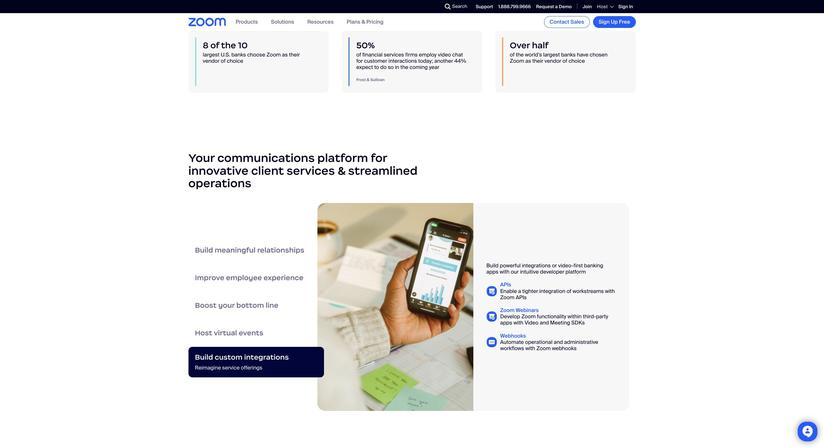 Task type: describe. For each thing, give the bounding box(es) containing it.
build meaningful relationships
[[195, 246, 305, 255]]

44%
[[455, 58, 466, 65]]

search image
[[445, 4, 451, 10]]

solutions button
[[271, 19, 294, 25]]

first
[[574, 263, 583, 270]]

sign up free link
[[593, 16, 636, 28]]

platform inside 'build powerful integrations or video-first banking apps with our intuitive developer platform'
[[566, 269, 586, 276]]

host for host virtual events
[[195, 329, 212, 338]]

line
[[266, 301, 279, 310]]

experience
[[264, 274, 304, 283]]

largest inside 8 of the 10 largest u.s. banks choose zoom as their vendor of choice
[[203, 51, 220, 58]]

services inside 50% of financial services firms employ video chat for customer interactions today; another 44% expect to do so in the coming year
[[384, 51, 404, 58]]

banks for over half
[[561, 51, 576, 58]]

webhooks
[[552, 346, 577, 352]]

tab list inside tabbed carousel element
[[188, 237, 324, 378]]

host virtual events
[[195, 329, 264, 338]]

platform inside your communications platform for innovative client services & streamlined operations
[[318, 151, 368, 166]]

tighter
[[523, 288, 538, 295]]

virtual
[[214, 329, 237, 338]]

improve
[[195, 274, 224, 283]]

frost & sullivan
[[356, 78, 385, 83]]

zoom logo image
[[188, 18, 226, 26]]

0 vertical spatial a
[[555, 4, 558, 9]]

build for build meaningful relationships
[[195, 246, 213, 255]]

vendor inside over half of the world's largest banks have chosen zoom as their vendor of choice
[[545, 58, 562, 65]]

frost
[[356, 78, 366, 83]]

over
[[510, 40, 530, 51]]

1 horizontal spatial apis
[[516, 294, 527, 301]]

our
[[511, 269, 519, 276]]

video-
[[558, 263, 574, 270]]

meaningful
[[215, 246, 256, 255]]

webhooks automate operational and administrative workflows with zoom webhooks
[[500, 333, 599, 352]]

for inside your communications platform for innovative client services & streamlined operations
[[371, 151, 387, 166]]

communications
[[217, 151, 315, 166]]

apis logo image
[[487, 287, 497, 297]]

of inside 50% of financial services firms employ video chat for customer interactions today; another 44% expect to do so in the coming year
[[356, 51, 361, 58]]

host virtual events button
[[188, 320, 324, 348]]

powerful
[[500, 263, 521, 270]]

interactions
[[389, 58, 417, 65]]

intuitive
[[520, 269, 539, 276]]

pricing
[[367, 19, 384, 25]]

build for build powerful integrations or video-first banking apps with our intuitive developer platform
[[487, 263, 499, 270]]

zoom webinars develop zoom functionality within third-party apps with video and meeting sdks
[[500, 307, 608, 327]]

client
[[251, 164, 284, 178]]

zoom right sdks logo
[[500, 307, 515, 314]]

sign in link
[[619, 4, 633, 9]]

automate
[[500, 339, 524, 346]]

streamlined
[[348, 164, 418, 178]]

contact
[[550, 18, 570, 25]]

customer
[[364, 58, 387, 65]]

zoom right develop
[[522, 314, 536, 321]]

bottom
[[237, 301, 264, 310]]

resources
[[307, 19, 334, 25]]

build meaningful relationships button
[[188, 237, 324, 265]]

the inside over half of the world's largest banks have chosen zoom as their vendor of choice
[[516, 51, 524, 58]]

build powerful integrations or video-first banking apps with our intuitive developer platform
[[487, 263, 604, 276]]

tabbed carousel element
[[188, 203, 636, 412]]

search
[[452, 3, 467, 9]]

sdks logo image
[[487, 312, 497, 322]]

1.888.799.9666
[[499, 4, 531, 9]]

request
[[536, 4, 554, 9]]

apis link
[[500, 282, 512, 289]]

relationships
[[257, 246, 305, 255]]

events
[[239, 329, 264, 338]]

host button
[[597, 4, 613, 10]]

apps inside 'build powerful integrations or video-first banking apps with our intuitive developer platform'
[[487, 269, 499, 276]]

5 / 5 group
[[317, 203, 629, 412]]

financial
[[363, 51, 383, 58]]

apps inside the zoom webinars develop zoom functionality within third-party apps with video and meeting sdks
[[500, 320, 512, 327]]

plans & pricing
[[347, 19, 384, 25]]

third-
[[583, 314, 596, 321]]

10
[[238, 40, 248, 51]]

sign up free
[[599, 18, 630, 25]]

firms
[[406, 51, 418, 58]]

operations
[[188, 176, 251, 191]]

& inside your communications platform for innovative client services & streamlined operations
[[338, 164, 346, 178]]

improve employee experience button
[[188, 265, 324, 292]]

reimagine
[[195, 365, 221, 372]]

0 horizontal spatial apis
[[500, 282, 512, 289]]

solutions
[[271, 19, 294, 25]]

employee
[[226, 274, 262, 283]]

your
[[188, 151, 215, 166]]

within
[[568, 314, 582, 321]]

webhooks logo image
[[487, 338, 497, 348]]

developer
[[540, 269, 565, 276]]

administrative
[[564, 339, 599, 346]]

host for host popup button
[[597, 4, 608, 10]]

vendor inside 8 of the 10 largest u.s. banks choose zoom as their vendor of choice
[[203, 58, 220, 65]]

8
[[203, 40, 209, 51]]

zoom inside webhooks automate operational and administrative workflows with zoom webhooks
[[537, 346, 551, 352]]

banking
[[584, 263, 604, 270]]

50%
[[356, 40, 375, 51]]

join link
[[583, 4, 592, 9]]

choose
[[247, 51, 265, 58]]

resources button
[[307, 19, 334, 25]]

custom
[[215, 353, 243, 362]]

support
[[476, 4, 493, 9]]

request a demo link
[[536, 4, 572, 9]]

demo
[[559, 4, 572, 9]]

webhooks
[[500, 333, 526, 340]]

webhooks link
[[500, 333, 526, 340]]

products
[[236, 19, 258, 25]]

contact sales
[[550, 18, 584, 25]]

join
[[583, 4, 592, 9]]



Task type: vqa. For each thing, say whether or not it's contained in the screenshot.
second the with from left
no



Task type: locate. For each thing, give the bounding box(es) containing it.
1 vertical spatial for
[[371, 151, 387, 166]]

in
[[395, 64, 399, 71]]

0 horizontal spatial their
[[289, 51, 300, 58]]

chat
[[452, 51, 463, 58]]

support link
[[476, 4, 493, 9]]

0 vertical spatial integrations
[[522, 263, 551, 270]]

offerings
[[241, 365, 262, 372]]

0 vertical spatial apis
[[500, 282, 512, 289]]

do
[[380, 64, 387, 71]]

0 horizontal spatial as
[[282, 51, 288, 58]]

0 vertical spatial services
[[384, 51, 404, 58]]

as down over
[[526, 58, 531, 65]]

build up improve
[[195, 246, 213, 255]]

1 banks from the left
[[231, 51, 246, 58]]

and inside the zoom webinars develop zoom functionality within third-party apps with video and meeting sdks
[[540, 320, 549, 327]]

zoom webinars link
[[500, 307, 539, 314]]

0 horizontal spatial host
[[195, 329, 212, 338]]

with right workstreams
[[605, 288, 615, 295]]

1 vertical spatial a
[[518, 288, 521, 295]]

& for plans
[[362, 19, 365, 25]]

None search field
[[421, 1, 446, 12]]

zoom down apis link
[[500, 294, 515, 301]]

with right workflows
[[526, 346, 535, 352]]

0 horizontal spatial vendor
[[203, 58, 220, 65]]

0 horizontal spatial choice
[[227, 58, 243, 65]]

another
[[434, 58, 453, 65]]

expect
[[356, 64, 373, 71]]

banks down 10
[[231, 51, 246, 58]]

contact sales link
[[544, 16, 590, 28]]

1 horizontal spatial host
[[597, 4, 608, 10]]

improve employee experience
[[195, 274, 304, 283]]

integration
[[540, 288, 566, 295]]

coming
[[410, 64, 428, 71]]

with down zoom webinars link
[[514, 320, 524, 327]]

1 horizontal spatial largest
[[543, 51, 560, 58]]

the down over
[[516, 51, 524, 58]]

banks inside over half of the world's largest banks have chosen zoom as their vendor of choice
[[561, 51, 576, 58]]

0 horizontal spatial sign
[[599, 18, 610, 25]]

services
[[384, 51, 404, 58], [287, 164, 335, 178]]

1 vertical spatial host
[[195, 329, 212, 338]]

apps up webhooks
[[500, 320, 512, 327]]

2 choice from the left
[[569, 58, 585, 65]]

sign in
[[619, 4, 633, 9]]

largest down half on the top right of page
[[543, 51, 560, 58]]

zoom down over
[[510, 58, 524, 65]]

apis right 'apis logo'
[[500, 282, 512, 289]]

0 horizontal spatial and
[[540, 320, 549, 327]]

1 vertical spatial and
[[554, 339, 563, 346]]

1 horizontal spatial banks
[[561, 51, 576, 58]]

year
[[429, 64, 439, 71]]

the right in
[[401, 64, 409, 71]]

world's
[[525, 51, 542, 58]]

banks left have
[[561, 51, 576, 58]]

0 vertical spatial platform
[[318, 151, 368, 166]]

0 vertical spatial sign
[[619, 4, 628, 9]]

banks for 8 of the 10
[[231, 51, 246, 58]]

a left tighter
[[518, 288, 521, 295]]

zoom left "webhooks"
[[537, 346, 551, 352]]

apis up zoom webinars link
[[516, 294, 527, 301]]

integrations up offerings
[[244, 353, 289, 362]]

the inside 8 of the 10 largest u.s. banks choose zoom as their vendor of choice
[[221, 40, 236, 51]]

boost your bottom line
[[195, 301, 279, 310]]

functionality
[[537, 314, 567, 321]]

integrations left or
[[522, 263, 551, 270]]

0 horizontal spatial integrations
[[244, 353, 289, 362]]

host left virtual
[[195, 329, 212, 338]]

1 horizontal spatial their
[[533, 58, 544, 65]]

1 horizontal spatial and
[[554, 339, 563, 346]]

today;
[[418, 58, 433, 65]]

1 horizontal spatial as
[[526, 58, 531, 65]]

0 horizontal spatial services
[[287, 164, 335, 178]]

sullivan
[[371, 78, 385, 83]]

to
[[374, 64, 379, 71]]

person looking at the phone image
[[317, 203, 473, 412]]

2 vertical spatial &
[[338, 164, 346, 178]]

2 horizontal spatial the
[[516, 51, 524, 58]]

1 horizontal spatial choice
[[569, 58, 585, 65]]

half
[[532, 40, 549, 51]]

apps left powerful
[[487, 269, 499, 276]]

0 vertical spatial &
[[362, 19, 365, 25]]

as right the choose
[[282, 51, 288, 58]]

0 horizontal spatial apps
[[487, 269, 499, 276]]

0 vertical spatial host
[[597, 4, 608, 10]]

choice down 10
[[227, 58, 243, 65]]

8 of the 10 largest u.s. banks choose zoom as their vendor of choice
[[203, 40, 300, 65]]

a
[[555, 4, 558, 9], [518, 288, 521, 295]]

0 horizontal spatial platform
[[318, 151, 368, 166]]

host inside button
[[195, 329, 212, 338]]

banks inside 8 of the 10 largest u.s. banks choose zoom as their vendor of choice
[[231, 51, 246, 58]]

so
[[388, 64, 394, 71]]

enable
[[500, 288, 517, 295]]

video
[[438, 51, 451, 58]]

1 vertical spatial build
[[487, 263, 499, 270]]

apps
[[487, 269, 499, 276], [500, 320, 512, 327]]

request a demo
[[536, 4, 572, 9]]

in
[[629, 4, 633, 9]]

host
[[597, 4, 608, 10], [195, 329, 212, 338]]

2 vertical spatial the
[[401, 64, 409, 71]]

search image
[[445, 4, 451, 10]]

boost your bottom line button
[[188, 292, 324, 320]]

choice inside over half of the world's largest banks have chosen zoom as their vendor of choice
[[569, 58, 585, 65]]

0 horizontal spatial a
[[518, 288, 521, 295]]

2 horizontal spatial &
[[367, 78, 370, 83]]

their inside 8 of the 10 largest u.s. banks choose zoom as their vendor of choice
[[289, 51, 300, 58]]

2 banks from the left
[[561, 51, 576, 58]]

sales
[[571, 18, 584, 25]]

products button
[[236, 19, 258, 25]]

with inside apis enable a tighter integration of workstreams with zoom apis
[[605, 288, 615, 295]]

largest down 8
[[203, 51, 220, 58]]

their
[[289, 51, 300, 58], [533, 58, 544, 65]]

with inside the zoom webinars develop zoom functionality within third-party apps with video and meeting sdks
[[514, 320, 524, 327]]

1 vertical spatial apis
[[516, 294, 527, 301]]

the up u.s.
[[221, 40, 236, 51]]

0 horizontal spatial the
[[221, 40, 236, 51]]

build left powerful
[[487, 263, 499, 270]]

& for frost
[[367, 78, 370, 83]]

build inside button
[[195, 246, 213, 255]]

and down meeting
[[554, 339, 563, 346]]

your
[[218, 301, 235, 310]]

boost
[[195, 301, 217, 310]]

service
[[222, 365, 240, 372]]

their inside over half of the world's largest banks have chosen zoom as their vendor of choice
[[533, 58, 544, 65]]

vendor down half on the top right of page
[[545, 58, 562, 65]]

and inside webhooks automate operational and administrative workflows with zoom webhooks
[[554, 339, 563, 346]]

choice left chosen
[[569, 58, 585, 65]]

for inside 50% of financial services firms employ video chat for customer interactions today; another 44% expect to do so in the coming year
[[356, 58, 363, 65]]

integrations
[[522, 263, 551, 270], [244, 353, 289, 362]]

sign left the in
[[619, 4, 628, 9]]

a left demo
[[555, 4, 558, 9]]

a inside apis enable a tighter integration of workstreams with zoom apis
[[518, 288, 521, 295]]

workflows
[[500, 346, 524, 352]]

as inside 8 of the 10 largest u.s. banks choose zoom as their vendor of choice
[[282, 51, 288, 58]]

1 vertical spatial the
[[516, 51, 524, 58]]

with inside 'build powerful integrations or video-first banking apps with our intuitive developer platform'
[[500, 269, 510, 276]]

with inside webhooks automate operational and administrative workflows with zoom webhooks
[[526, 346, 535, 352]]

1 horizontal spatial the
[[401, 64, 409, 71]]

webinars
[[516, 307, 539, 314]]

0 vertical spatial for
[[356, 58, 363, 65]]

your communications platform for innovative client services & streamlined operations
[[188, 151, 418, 191]]

1 vertical spatial services
[[287, 164, 335, 178]]

build inside build custom integrations reimagine service offerings
[[195, 353, 213, 362]]

as inside over half of the world's largest banks have chosen zoom as their vendor of choice
[[526, 58, 531, 65]]

1 vendor from the left
[[203, 58, 220, 65]]

services inside your communications platform for innovative client services & streamlined operations
[[287, 164, 335, 178]]

workstreams
[[573, 288, 604, 295]]

1 horizontal spatial a
[[555, 4, 558, 9]]

50% of financial services firms employ video chat for customer interactions today; another 44% expect to do so in the coming year
[[356, 40, 466, 71]]

1 vertical spatial sign
[[599, 18, 610, 25]]

and right video
[[540, 320, 549, 327]]

zoom inside over half of the world's largest banks have chosen zoom as their vendor of choice
[[510, 58, 524, 65]]

2 largest from the left
[[543, 51, 560, 58]]

apis
[[500, 282, 512, 289], [516, 294, 527, 301]]

1 horizontal spatial apps
[[500, 320, 512, 327]]

0 horizontal spatial banks
[[231, 51, 246, 58]]

0 horizontal spatial for
[[356, 58, 363, 65]]

the inside 50% of financial services firms employ video chat for customer interactions today; another 44% expect to do so in the coming year
[[401, 64, 409, 71]]

0 horizontal spatial largest
[[203, 51, 220, 58]]

over half of the world's largest banks have chosen zoom as their vendor of choice
[[510, 40, 608, 65]]

1 vertical spatial platform
[[566, 269, 586, 276]]

with left the our
[[500, 269, 510, 276]]

sign left 'up'
[[599, 18, 610, 25]]

tab list
[[188, 237, 324, 378]]

sign for sign up free
[[599, 18, 610, 25]]

1 vertical spatial integrations
[[244, 353, 289, 362]]

integrations inside 'build powerful integrations or video-first banking apps with our intuitive developer platform'
[[522, 263, 551, 270]]

zoom right the choose
[[267, 51, 281, 58]]

host right "join" link
[[597, 4, 608, 10]]

develop
[[500, 314, 520, 321]]

video
[[525, 320, 539, 327]]

2 vertical spatial build
[[195, 353, 213, 362]]

2 vendor from the left
[[545, 58, 562, 65]]

0 vertical spatial the
[[221, 40, 236, 51]]

employ
[[419, 51, 437, 58]]

sign for sign in
[[619, 4, 628, 9]]

0 vertical spatial apps
[[487, 269, 499, 276]]

vendor left u.s.
[[203, 58, 220, 65]]

build up reimagine
[[195, 353, 213, 362]]

build custom integrations reimagine service offerings
[[195, 353, 289, 372]]

1 horizontal spatial sign
[[619, 4, 628, 9]]

0 horizontal spatial &
[[338, 164, 346, 178]]

party
[[596, 314, 608, 321]]

0 vertical spatial and
[[540, 320, 549, 327]]

1 horizontal spatial services
[[384, 51, 404, 58]]

sdks
[[572, 320, 585, 327]]

1 vertical spatial &
[[367, 78, 370, 83]]

plans & pricing link
[[347, 19, 384, 25]]

integrations for powerful
[[522, 263, 551, 270]]

of inside apis enable a tighter integration of workstreams with zoom apis
[[567, 288, 572, 295]]

and
[[540, 320, 549, 327], [554, 339, 563, 346]]

1 horizontal spatial &
[[362, 19, 365, 25]]

1 vertical spatial apps
[[500, 320, 512, 327]]

zoom inside apis enable a tighter integration of workstreams with zoom apis
[[500, 294, 515, 301]]

u.s.
[[221, 51, 230, 58]]

tab list containing build meaningful relationships
[[188, 237, 324, 378]]

build inside 'build powerful integrations or video-first banking apps with our intuitive developer platform'
[[487, 263, 499, 270]]

card label element
[[317, 203, 629, 412]]

largest inside over half of the world's largest banks have chosen zoom as their vendor of choice
[[543, 51, 560, 58]]

1 choice from the left
[[227, 58, 243, 65]]

1 horizontal spatial platform
[[566, 269, 586, 276]]

1 horizontal spatial for
[[371, 151, 387, 166]]

or
[[552, 263, 557, 270]]

integrations inside build custom integrations reimagine service offerings
[[244, 353, 289, 362]]

operational
[[525, 339, 553, 346]]

the
[[221, 40, 236, 51], [516, 51, 524, 58], [401, 64, 409, 71]]

1 horizontal spatial vendor
[[545, 58, 562, 65]]

of
[[211, 40, 219, 51], [356, 51, 361, 58], [510, 51, 515, 58], [221, 58, 226, 65], [563, 58, 568, 65], [567, 288, 572, 295]]

choice inside 8 of the 10 largest u.s. banks choose zoom as their vendor of choice
[[227, 58, 243, 65]]

innovative
[[188, 164, 249, 178]]

largest
[[203, 51, 220, 58], [543, 51, 560, 58]]

have
[[577, 51, 589, 58]]

1 horizontal spatial integrations
[[522, 263, 551, 270]]

0 vertical spatial build
[[195, 246, 213, 255]]

integrations for custom
[[244, 353, 289, 362]]

platform
[[318, 151, 368, 166], [566, 269, 586, 276]]

1 largest from the left
[[203, 51, 220, 58]]

zoom inside 8 of the 10 largest u.s. banks choose zoom as their vendor of choice
[[267, 51, 281, 58]]

plans
[[347, 19, 360, 25]]



